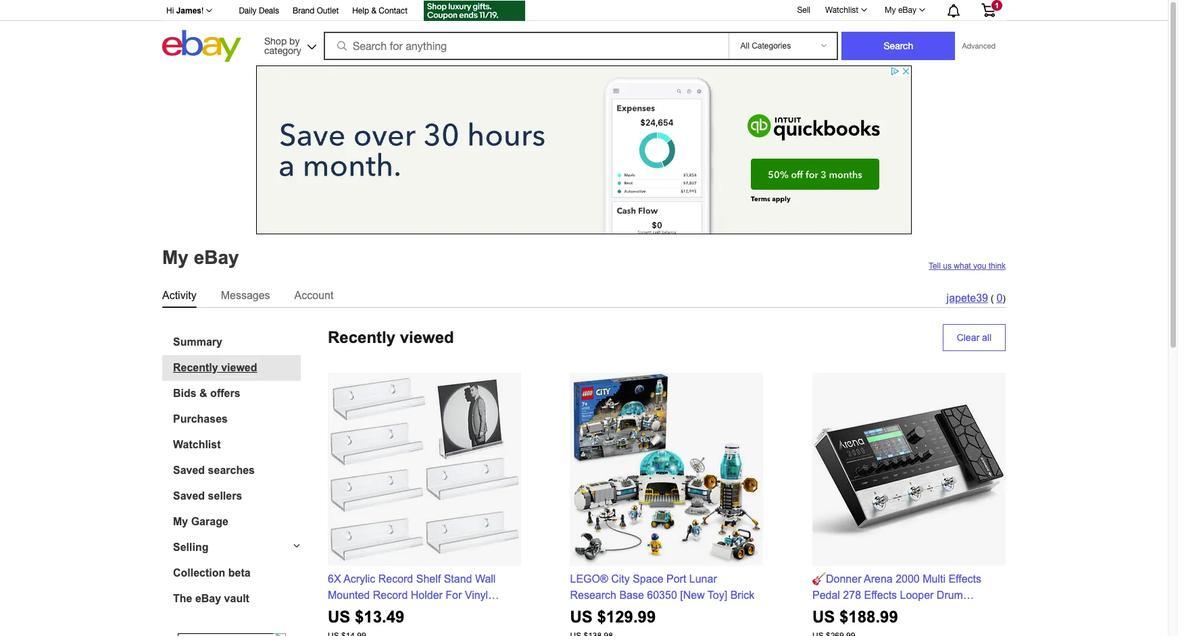 Task type: locate. For each thing, give the bounding box(es) containing it.
0 horizontal spatial us
[[328, 608, 350, 626]]

1 vertical spatial recently
[[173, 362, 218, 373]]

& right help
[[371, 6, 376, 16]]

1 vertical spatial saved
[[173, 490, 205, 502]]

bids & offers
[[173, 388, 240, 399]]

1 horizontal spatial recently viewed
[[328, 328, 454, 346]]

2 vertical spatial ebay
[[195, 593, 221, 605]]

2 us from the left
[[570, 608, 593, 626]]

Search for anything text field
[[326, 33, 726, 59]]

summary link
[[173, 336, 301, 348]]

clear
[[957, 332, 979, 343]]

watchlist link
[[818, 2, 873, 18], [173, 439, 301, 451]]

recently down summary
[[173, 362, 218, 373]]

machine
[[812, 606, 853, 617]]

0 vertical spatial &
[[371, 6, 376, 16]]

my ebay inside account navigation
[[885, 5, 916, 15]]

shop by category banner
[[159, 0, 1006, 66]]

1 vertical spatial my ebay
[[162, 247, 239, 268]]

saved up 'my garage'
[[173, 490, 205, 502]]

you
[[973, 261, 986, 271]]

looper
[[900, 590, 934, 601]]

2 saved from the top
[[173, 490, 205, 502]]

1 vertical spatial viewed
[[221, 362, 257, 373]]

1 saved from the top
[[173, 465, 205, 476]]

advanced link
[[955, 32, 1002, 59]]

saved sellers
[[173, 490, 242, 502]]

us down mounted
[[328, 608, 350, 626]]

brand outlet link
[[293, 4, 339, 19]]

watchlist down purchases
[[173, 439, 221, 450]]

sell link
[[791, 5, 816, 15]]

3 us from the left
[[812, 608, 835, 626]]

us $13.49
[[328, 608, 404, 626]]

lego® city space port lunar research base 60350 [new toy] brick us $129.99
[[570, 573, 754, 626]]

2 horizontal spatial us
[[812, 608, 835, 626]]

1 horizontal spatial &
[[371, 6, 376, 16]]

saved inside "link"
[[173, 490, 205, 502]]

record left shelf
[[378, 573, 413, 585]]

garage
[[191, 516, 228, 528]]

lego® city space port lunar research base 60350 [new toy] brick image
[[571, 373, 762, 566]]

deals
[[259, 6, 279, 16]]

collection beta
[[173, 567, 251, 579]]

tell us what you think
[[929, 261, 1006, 271]]

ebay
[[898, 5, 916, 15], [194, 247, 239, 268], [195, 593, 221, 605]]

pedal
[[812, 590, 840, 601]]

ebay inside account navigation
[[898, 5, 916, 15]]

us down the research
[[570, 608, 593, 626]]

activity
[[162, 290, 196, 301]]

0 link
[[997, 292, 1003, 304]]

effects
[[949, 573, 981, 585], [864, 590, 897, 601]]

sellers
[[208, 490, 242, 502]]

& inside account navigation
[[371, 6, 376, 16]]

[new
[[680, 590, 705, 601]]

clear all
[[957, 332, 991, 343]]

0 horizontal spatial watchlist link
[[173, 439, 301, 451]]

messages link
[[221, 287, 270, 304]]

us for us $13.49
[[328, 608, 350, 626]]

watchlist right sell link
[[825, 5, 858, 15]]

1 horizontal spatial watchlist link
[[818, 2, 873, 18]]

0 vertical spatial watchlist
[[825, 5, 858, 15]]

1 us from the left
[[328, 608, 350, 626]]

0
[[997, 292, 1003, 304]]

lego®
[[570, 573, 608, 585]]

0 horizontal spatial &
[[199, 388, 207, 399]]

1 vertical spatial my
[[162, 247, 189, 268]]

& right bids at the bottom
[[199, 388, 207, 399]]

summary
[[173, 336, 222, 348]]

0 vertical spatial my
[[885, 5, 896, 15]]

watchlist inside account navigation
[[825, 5, 858, 15]]

1 horizontal spatial effects
[[949, 573, 981, 585]]

offers
[[210, 388, 240, 399]]

& for contact
[[371, 6, 376, 16]]

1 horizontal spatial us
[[570, 608, 593, 626]]

🎸donner arena 2000 multi effects pedal 278 effects looper drum machine | refurb link
[[812, 573, 981, 617]]

display
[[361, 606, 397, 617]]

1 vertical spatial effects
[[864, 590, 897, 601]]

0 horizontal spatial recently viewed
[[173, 362, 257, 373]]

holder
[[411, 590, 443, 601]]

1 horizontal spatial watchlist
[[825, 5, 858, 15]]

1 horizontal spatial viewed
[[400, 328, 454, 346]]

1 vertical spatial recently viewed
[[173, 362, 257, 373]]

saved up saved sellers
[[173, 465, 205, 476]]

0 horizontal spatial watchlist
[[173, 439, 221, 450]]

saved for saved searches
[[173, 465, 205, 476]]

space
[[633, 573, 663, 585]]

&
[[371, 6, 376, 16], [199, 388, 207, 399]]

messages
[[221, 290, 270, 301]]

1 horizontal spatial my ebay
[[885, 5, 916, 15]]

0 vertical spatial viewed
[[400, 328, 454, 346]]

us
[[328, 608, 350, 626], [570, 608, 593, 626], [812, 608, 835, 626]]

1 vertical spatial record
[[373, 590, 408, 601]]

watchlist link down purchases link
[[173, 439, 301, 451]]

🎸donner
[[812, 573, 861, 585]]

0 vertical spatial watchlist link
[[818, 2, 873, 18]]

0 vertical spatial ebay
[[898, 5, 916, 15]]

0 horizontal spatial viewed
[[221, 362, 257, 373]]

brick
[[730, 590, 754, 601]]

hi james !
[[166, 6, 204, 16]]

watchlist link right sell link
[[818, 2, 873, 18]]

saved for saved sellers
[[173, 490, 205, 502]]

1 vertical spatial advertisement region
[[177, 634, 286, 637]]

(
[[991, 293, 994, 304]]

0 vertical spatial saved
[[173, 465, 205, 476]]

daily deals link
[[239, 4, 279, 19]]

vault
[[224, 593, 249, 605]]

0 horizontal spatial my ebay
[[162, 247, 239, 268]]

album
[[328, 606, 358, 617]]

my garage
[[173, 516, 228, 528]]

category
[[264, 45, 301, 56]]

advertisement region
[[256, 66, 912, 235], [177, 634, 286, 637]]

record up display
[[373, 590, 408, 601]]

contact
[[379, 6, 408, 16]]

0 vertical spatial my ebay
[[885, 5, 916, 15]]

🎸donner arena 2000 multi effects pedal 278 effects looper drum machine | refurb image
[[812, 373, 1006, 566]]

recently down account link
[[328, 328, 395, 346]]

recently
[[328, 328, 395, 346], [173, 362, 218, 373]]

effects up the drum
[[949, 573, 981, 585]]

0 vertical spatial recently viewed
[[328, 328, 454, 346]]

bids
[[173, 388, 196, 399]]

& inside the my ebay main content
[[199, 388, 207, 399]]

1 vertical spatial watchlist link
[[173, 439, 301, 451]]

effects up refurb
[[864, 590, 897, 601]]

2 vertical spatial my
[[173, 516, 188, 528]]

278
[[843, 590, 861, 601]]

my inside account navigation
[[885, 5, 896, 15]]

collection beta link
[[173, 567, 301, 580]]

1 vertical spatial watchlist
[[173, 439, 221, 450]]

1 vertical spatial &
[[199, 388, 207, 399]]

activity link
[[162, 287, 196, 304]]

tell
[[929, 261, 941, 271]]

🎸donner arena 2000 multi effects pedal 278 effects looper drum machine | refurb
[[812, 573, 981, 617]]

us down 'pedal' at the right bottom
[[812, 608, 835, 626]]

advanced
[[962, 42, 996, 50]]

selling
[[173, 542, 208, 553]]

help
[[352, 6, 369, 16]]

0 vertical spatial recently
[[328, 328, 395, 346]]

my ebay
[[885, 5, 916, 15], [162, 247, 239, 268]]

drum
[[937, 590, 963, 601]]

)
[[1003, 293, 1006, 304]]

brand
[[293, 6, 315, 16]]

$188.99
[[839, 608, 898, 626]]

none submit inside shop by category banner
[[842, 32, 955, 60]]

wall
[[475, 573, 496, 585]]

searches
[[208, 465, 255, 476]]

None submit
[[842, 32, 955, 60]]



Task type: vqa. For each thing, say whether or not it's contained in the screenshot.


Task type: describe. For each thing, give the bounding box(es) containing it.
watchlist link inside account navigation
[[818, 2, 873, 18]]

my for my ebay link on the top right of page
[[885, 5, 896, 15]]

ebay for my ebay link on the top right of page
[[898, 5, 916, 15]]

help & contact
[[352, 6, 408, 16]]

1 horizontal spatial recently
[[328, 328, 395, 346]]

port
[[666, 573, 686, 585]]

lunar
[[689, 573, 717, 585]]

!
[[201, 6, 204, 16]]

help & contact link
[[352, 4, 408, 19]]

1 vertical spatial ebay
[[194, 247, 239, 268]]

refurb
[[862, 606, 895, 617]]

hi
[[166, 6, 174, 16]]

us $188.99
[[812, 608, 898, 626]]

japete39 ( 0 )
[[947, 292, 1006, 304]]

get the coupon image
[[424, 1, 525, 21]]

outlet
[[317, 6, 339, 16]]

2000
[[896, 573, 920, 585]]

lego® city space port lunar research base 60350 [new toy] brick link
[[570, 573, 754, 601]]

bids & offers link
[[173, 388, 301, 400]]

purchases
[[173, 413, 228, 425]]

my garage link
[[173, 516, 301, 528]]

shop by category
[[264, 35, 301, 56]]

what
[[954, 261, 971, 271]]

$13.49
[[355, 608, 404, 626]]

us for us $188.99
[[812, 608, 835, 626]]

6x acrylic record shelf stand wall mounted record holder for vinyl album display image
[[328, 373, 521, 566]]

us inside lego® city space port lunar research base 60350 [new toy] brick us $129.99
[[570, 608, 593, 626]]

ebay for the ebay vault link
[[195, 593, 221, 605]]

0 horizontal spatial recently
[[173, 362, 218, 373]]

account navigation
[[159, 0, 1006, 23]]

collection
[[173, 567, 225, 579]]

1
[[995, 1, 999, 9]]

arena
[[864, 573, 893, 585]]

$129.99
[[597, 608, 656, 626]]

saved searches link
[[173, 465, 301, 477]]

saved sellers link
[[173, 490, 301, 503]]

by
[[289, 35, 300, 46]]

0 horizontal spatial effects
[[864, 590, 897, 601]]

60350
[[647, 590, 677, 601]]

the ebay vault
[[173, 593, 249, 605]]

shelf
[[416, 573, 441, 585]]

tell us what you think link
[[929, 261, 1006, 271]]

saved searches
[[173, 465, 255, 476]]

brand outlet
[[293, 6, 339, 16]]

vinyl
[[465, 590, 488, 601]]

daily deals
[[239, 6, 279, 16]]

sell
[[797, 5, 810, 15]]

0 vertical spatial advertisement region
[[256, 66, 912, 235]]

shop
[[264, 35, 287, 46]]

for
[[446, 590, 462, 601]]

my ebay main content
[[5, 66, 1162, 637]]

account link
[[294, 287, 333, 304]]

viewed inside recently viewed link
[[221, 362, 257, 373]]

& for offers
[[199, 388, 207, 399]]

stand
[[444, 573, 472, 585]]

my ebay inside main content
[[162, 247, 239, 268]]

think
[[989, 261, 1006, 271]]

watchlist inside the my ebay main content
[[173, 439, 221, 450]]

all
[[982, 332, 991, 343]]

acrylic
[[343, 573, 375, 585]]

my for my garage link
[[173, 516, 188, 528]]

us
[[943, 261, 952, 271]]

daily
[[239, 6, 257, 16]]

the ebay vault link
[[173, 593, 301, 605]]

6x
[[328, 573, 341, 585]]

mounted
[[328, 590, 370, 601]]

multi
[[923, 573, 946, 585]]

1 link
[[973, 0, 1004, 20]]

0 vertical spatial effects
[[949, 573, 981, 585]]

japete39 link
[[947, 292, 988, 304]]

|
[[856, 606, 859, 617]]

toy]
[[708, 590, 727, 601]]

shop by category button
[[258, 30, 319, 59]]

clear all button
[[943, 324, 1006, 351]]

base
[[619, 590, 644, 601]]

account
[[294, 290, 333, 301]]

selling button
[[162, 542, 301, 554]]

0 vertical spatial record
[[378, 573, 413, 585]]

james
[[176, 6, 201, 16]]

city
[[611, 573, 630, 585]]

6x acrylic record shelf stand wall mounted record holder for vinyl album display link
[[328, 573, 499, 617]]

the
[[173, 593, 192, 605]]

research
[[570, 590, 616, 601]]

recently viewed link
[[173, 362, 301, 374]]



